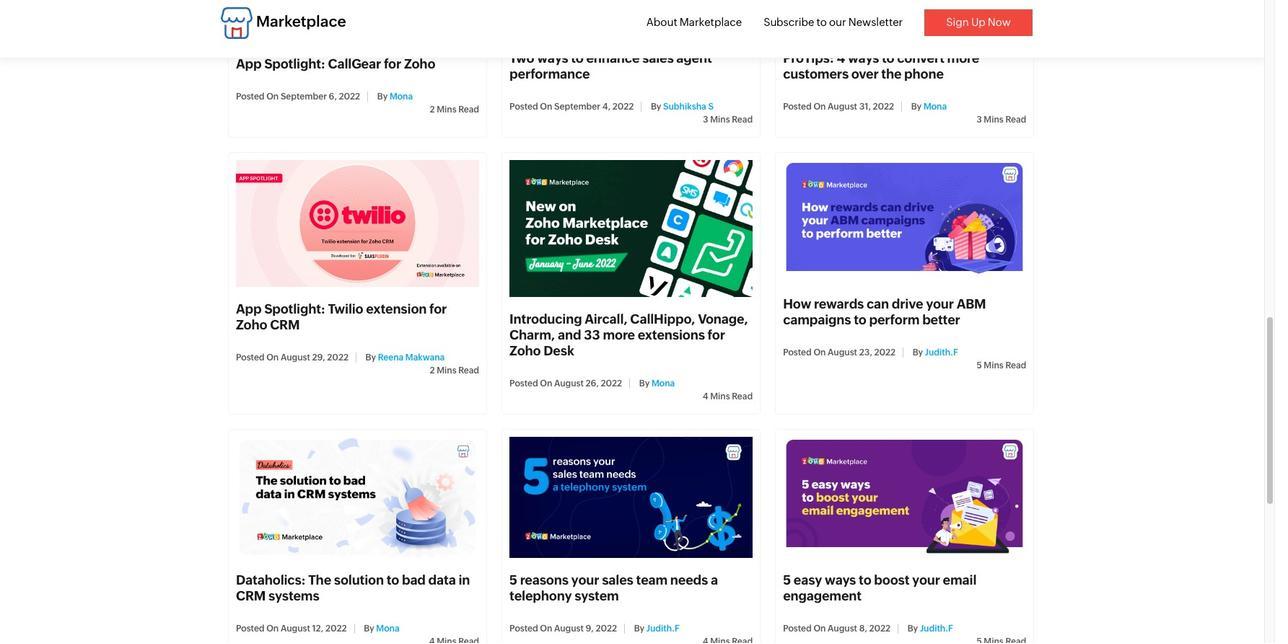 Task type: describe. For each thing, give the bounding box(es) containing it.
ways for 5
[[825, 573, 856, 589]]

needs
[[671, 573, 708, 589]]

3 mins read for two ways to enhance sales agent performance
[[703, 115, 753, 125]]

on for how rewards can drive your abm campaigns to perform better
[[814, 348, 826, 358]]

convert
[[898, 51, 945, 66]]

on for 5 easy ways to boost your email engagement
[[814, 625, 826, 635]]

app spotlight: twilio extension for zoho crm image
[[236, 160, 479, 287]]

mins for protips: 4 ways to convert more customers over the phone
[[984, 115, 1004, 125]]

introducing aircall, callhippo, vonage, charm, and 33 more extensions for zoho desk image
[[510, 160, 753, 297]]

by for zoho
[[377, 91, 388, 101]]

by for bad
[[364, 625, 374, 635]]

app spotlight: callgear for zoho image
[[236, 0, 479, 42]]

posted for two ways to enhance sales agent performance
[[510, 102, 538, 112]]

our
[[830, 16, 847, 28]]

judith.f for perform
[[925, 348, 959, 358]]

on for dataholics: the solution to bad data in crm systems
[[267, 625, 279, 635]]

judith.f link down the email
[[920, 625, 954, 635]]

over
[[852, 66, 879, 82]]

subscribe to our newsletter link
[[764, 16, 903, 28]]

by for your
[[913, 348, 924, 358]]

abm
[[957, 296, 987, 312]]

campaigns
[[783, 312, 852, 328]]

and
[[558, 328, 581, 343]]

by for sales
[[651, 102, 662, 112]]

2 mins read for app spotlight: twilio extension for zoho crm
[[430, 366, 479, 376]]

how
[[783, 296, 812, 312]]

extensions
[[638, 328, 705, 343]]

can
[[867, 296, 889, 312]]

makwana
[[406, 353, 445, 363]]

app spotlight: twilio extension for zoho crm
[[236, 302, 447, 333]]

5 reasons your sales team needs a telephony system link
[[510, 573, 718, 605]]

how rewards can drive your abm campaigns to perform better image
[[783, 160, 1027, 282]]

dataholics: the solution to bad data in crm systems link
[[236, 573, 470, 605]]

boost
[[874, 573, 910, 589]]

read for protips: 4 ways to convert more customers over the phone
[[1006, 115, 1027, 125]]

aircall,
[[585, 312, 628, 327]]

posted on august 31, 2022
[[783, 102, 895, 112]]

on for app spotlight: twilio extension for zoho crm
[[267, 353, 279, 363]]

rewards
[[814, 296, 864, 312]]

zoho inside app spotlight: twilio extension for zoho crm
[[236, 318, 267, 333]]

posted on august 9, 2022
[[510, 625, 617, 635]]

extension
[[366, 302, 427, 317]]

read for introducing aircall, callhippo, vonage, charm, and 33 more extensions for zoho desk
[[732, 392, 753, 402]]

posted on september 6, 2022
[[236, 91, 360, 101]]

subhiksha s link
[[664, 102, 714, 112]]

two ways to enhance sales agent performance link
[[510, 51, 712, 82]]

crm inside app spotlight: twilio extension for zoho crm
[[270, 318, 300, 333]]

bad
[[402, 573, 426, 589]]

august for reasons
[[554, 625, 584, 635]]

posted for how rewards can drive your abm campaigns to perform better
[[783, 348, 812, 358]]

posted on august 8, 2022
[[783, 625, 891, 635]]

posted for 5 reasons your sales team needs a telephony system
[[510, 625, 538, 635]]

ways for protips:
[[848, 51, 880, 66]]

twilio
[[328, 302, 363, 317]]

more inside introducing aircall, callhippo, vonage, charm, and 33 more extensions for zoho desk
[[603, 328, 635, 343]]

by mona for callgear
[[376, 91, 413, 101]]

2022 for for
[[327, 353, 349, 363]]

posted for dataholics: the solution to bad data in crm systems
[[236, 625, 265, 635]]

2022 for convert
[[873, 102, 895, 112]]

on for two ways to enhance sales agent performance
[[540, 102, 553, 112]]

about
[[647, 16, 678, 28]]

by subhiksha s
[[649, 102, 714, 112]]

5 easy ways to boost your email engagement image
[[783, 437, 1027, 559]]

your inside 5 reasons your sales team needs a telephony system
[[572, 573, 600, 589]]

newsletter
[[849, 16, 903, 28]]

enhance
[[587, 51, 640, 66]]

2022 for team
[[596, 625, 617, 635]]

mins for how rewards can drive your abm campaigns to perform better
[[984, 361, 1004, 371]]

better
[[923, 312, 961, 328]]

a
[[711, 573, 718, 589]]

protips:
[[783, 51, 834, 66]]

for inside introducing aircall, callhippo, vonage, charm, and 33 more extensions for zoho desk
[[708, 328, 725, 343]]

mona link for ways
[[924, 102, 947, 112]]

judith.f for system
[[647, 625, 680, 635]]

judith.f link for system
[[647, 625, 680, 635]]

2022 for charm,
[[601, 379, 622, 389]]

engagement
[[783, 589, 862, 605]]

mona link for callgear
[[390, 91, 413, 101]]

sign
[[947, 16, 969, 28]]

posted on august 12, 2022
[[236, 625, 347, 635]]

4 mins read
[[703, 392, 753, 402]]

subhiksha
[[664, 102, 707, 112]]

mona link for solution
[[376, 625, 400, 635]]

read for app spotlight: callgear for zoho
[[459, 104, 479, 114]]

sign up now
[[947, 16, 1011, 28]]

perform
[[870, 312, 920, 328]]

by for charm,
[[640, 379, 650, 389]]

to left our
[[817, 16, 827, 28]]

by mona for solution
[[362, 625, 400, 635]]

0 horizontal spatial marketplace
[[256, 13, 346, 31]]

protips: 4 ways to convert more customers over the phone image
[[783, 0, 1027, 36]]

6,
[[329, 91, 337, 101]]

reena
[[378, 353, 404, 363]]

introducing aircall, callhippo, vonage, charm, and 33 more extensions for zoho desk link
[[510, 312, 748, 359]]

zoho inside introducing aircall, callhippo, vonage, charm, and 33 more extensions for zoho desk
[[510, 343, 541, 359]]

two ways to enhance sales agent performance
[[510, 51, 712, 82]]

more inside protips: 4 ways to convert more customers over the phone
[[948, 51, 980, 66]]

2022 for sales
[[613, 102, 634, 112]]

solution
[[334, 573, 384, 589]]

september for spotlight:
[[281, 91, 327, 101]]

by judith.f down the email
[[906, 625, 954, 635]]

sales inside two ways to enhance sales agent performance
[[643, 51, 674, 66]]

app spotlight: twilio extension for zoho crm link
[[236, 302, 447, 333]]

to inside 5 easy ways to boost your email engagement
[[859, 573, 872, 589]]

mins for app spotlight: callgear for zoho
[[437, 104, 457, 114]]

on for 5 reasons your sales team needs a telephony system
[[540, 625, 553, 635]]

8,
[[860, 625, 868, 635]]

your inside how rewards can drive your abm campaigns to perform better
[[926, 296, 954, 312]]

agent
[[677, 51, 712, 66]]

august for aircall,
[[554, 379, 584, 389]]

subscribe
[[764, 16, 815, 28]]

12,
[[312, 625, 324, 635]]

up
[[972, 16, 986, 28]]

protips: 4 ways to convert more customers over the phone link
[[783, 51, 980, 82]]

customers
[[783, 66, 849, 82]]

read for app spotlight: twilio extension for zoho crm
[[459, 366, 479, 376]]

31,
[[860, 102, 871, 112]]

sales inside 5 reasons your sales team needs a telephony system
[[602, 573, 634, 589]]

1 horizontal spatial marketplace
[[680, 16, 742, 28]]

9,
[[586, 625, 594, 635]]

protips: 4 ways to convert more customers over the phone
[[783, 51, 980, 82]]

how rewards can drive your abm campaigns to perform better
[[783, 296, 987, 328]]

spotlight: for callgear
[[264, 56, 325, 71]]

in
[[459, 573, 470, 589]]

by for team
[[634, 625, 645, 635]]

29,
[[312, 353, 325, 363]]

33
[[584, 328, 600, 343]]

spotlight: for twilio
[[264, 302, 325, 317]]

5 mins read
[[977, 361, 1027, 371]]

23,
[[860, 348, 873, 358]]

marketplace link
[[221, 7, 346, 39]]

about marketplace link
[[647, 16, 742, 28]]

now
[[988, 16, 1011, 28]]



Task type: locate. For each thing, give the bounding box(es) containing it.
mona down phone
[[924, 102, 947, 112]]

crm
[[270, 318, 300, 333], [236, 589, 266, 605]]

mona link down phone
[[924, 102, 947, 112]]

august left 9,
[[554, 625, 584, 635]]

systems
[[269, 589, 320, 605]]

on left 29, on the bottom left of the page
[[267, 353, 279, 363]]

1 horizontal spatial sales
[[643, 51, 674, 66]]

crm up posted on august 29, 2022
[[270, 318, 300, 333]]

by judith.f down better
[[911, 348, 959, 358]]

marketplace up agent
[[680, 16, 742, 28]]

2022 right 31,
[[873, 102, 895, 112]]

3 mins read
[[703, 115, 753, 125], [977, 115, 1027, 125]]

by down '5 reasons your sales team needs a telephony system' link
[[634, 625, 645, 635]]

0 horizontal spatial crm
[[236, 589, 266, 605]]

your up better
[[926, 296, 954, 312]]

sign up now link
[[925, 9, 1033, 36]]

spotlight: up posted on september 6, 2022
[[264, 56, 325, 71]]

2022 for bad
[[326, 625, 347, 635]]

2 3 mins read from the left
[[977, 115, 1027, 125]]

august for spotlight:
[[281, 353, 310, 363]]

0 horizontal spatial 4
[[703, 392, 709, 402]]

0 vertical spatial 4
[[837, 51, 846, 66]]

by mona
[[376, 91, 413, 101], [910, 102, 947, 112], [638, 379, 675, 389], [362, 625, 400, 635]]

your inside 5 easy ways to boost your email engagement
[[913, 573, 941, 589]]

26,
[[586, 379, 599, 389]]

spotlight: up posted on august 29, 2022
[[264, 302, 325, 317]]

1 vertical spatial for
[[430, 302, 447, 317]]

ways up performance
[[537, 51, 569, 66]]

august for 4
[[828, 102, 858, 112]]

september
[[281, 91, 327, 101], [554, 102, 601, 112]]

1 horizontal spatial more
[[948, 51, 980, 66]]

judith.f link down team
[[647, 625, 680, 635]]

2022 right 26,
[[601, 379, 622, 389]]

mins for two ways to enhance sales agent performance
[[711, 115, 730, 125]]

by mona down dataholics: the solution to bad data in crm systems link
[[362, 625, 400, 635]]

0 vertical spatial 2 mins read
[[430, 104, 479, 114]]

mins for app spotlight: twilio extension for zoho crm
[[437, 366, 457, 376]]

mona link down extensions
[[652, 379, 675, 389]]

zoho down charm,
[[510, 343, 541, 359]]

on down "telephony"
[[540, 625, 553, 635]]

august left 8,
[[828, 625, 858, 635]]

on down the campaigns
[[814, 348, 826, 358]]

mins for introducing aircall, callhippo, vonage, charm, and 33 more extensions for zoho desk
[[711, 392, 730, 402]]

5 inside 5 easy ways to boost your email engagement
[[783, 573, 791, 589]]

2
[[430, 104, 435, 114], [430, 366, 435, 376]]

reasons
[[520, 573, 569, 589]]

app spotlight: callgear for zoho
[[236, 56, 436, 71]]

by down phone
[[912, 102, 922, 112]]

2 2 mins read from the top
[[430, 366, 479, 376]]

2 spotlight: from the top
[[264, 302, 325, 317]]

to up performance
[[571, 51, 584, 66]]

2022 right 9,
[[596, 625, 617, 635]]

1 2 from the top
[[430, 104, 435, 114]]

sales left agent
[[643, 51, 674, 66]]

2022 for boost
[[870, 625, 891, 635]]

2 horizontal spatial 5
[[977, 361, 982, 371]]

callgear
[[328, 56, 381, 71]]

on down systems
[[267, 625, 279, 635]]

0 vertical spatial september
[[281, 91, 327, 101]]

3 for two ways to enhance sales agent performance
[[703, 115, 709, 125]]

1 app from the top
[[236, 56, 262, 71]]

by reena makwana
[[364, 353, 445, 363]]

august left 26,
[[554, 379, 584, 389]]

august left 31,
[[828, 102, 858, 112]]

to
[[817, 16, 827, 28], [571, 51, 584, 66], [882, 51, 895, 66], [854, 312, 867, 328], [387, 573, 399, 589], [859, 573, 872, 589]]

0 vertical spatial app
[[236, 56, 262, 71]]

5 reasons your sales team needs a telephony system
[[510, 573, 718, 605]]

august for easy
[[828, 625, 858, 635]]

0 horizontal spatial 3 mins read
[[703, 115, 753, 125]]

2 mins read for app spotlight: callgear for zoho
[[430, 104, 479, 114]]

charm,
[[510, 328, 555, 343]]

0 vertical spatial sales
[[643, 51, 674, 66]]

judith.f down better
[[925, 348, 959, 358]]

to left bad
[[387, 573, 399, 589]]

2022 for zoho
[[339, 91, 360, 101]]

ways inside two ways to enhance sales agent performance
[[537, 51, 569, 66]]

september for ways
[[554, 102, 601, 112]]

for right callgear
[[384, 56, 402, 71]]

about marketplace
[[647, 16, 742, 28]]

5 inside 5 reasons your sales team needs a telephony system
[[510, 573, 518, 589]]

app down marketplace link at the top left
[[236, 56, 262, 71]]

sales up the system
[[602, 573, 634, 589]]

read for two ways to enhance sales agent performance
[[732, 115, 753, 125]]

5 easy ways to boost your email engagement
[[783, 573, 977, 605]]

by for for
[[366, 353, 376, 363]]

3 mins read for protips: 4 ways to convert more customers over the phone
[[977, 115, 1027, 125]]

ways inside protips: 4 ways to convert more customers over the phone
[[848, 51, 880, 66]]

two
[[510, 51, 535, 66]]

4
[[837, 51, 846, 66], [703, 392, 709, 402]]

app spotlight: callgear for zoho link
[[236, 56, 436, 71]]

2022 right 4,
[[613, 102, 634, 112]]

posted for 5 easy ways to boost your email engagement
[[783, 625, 812, 635]]

0 horizontal spatial 5
[[510, 573, 518, 589]]

zoho right callgear
[[404, 56, 436, 71]]

5 for 5 easy ways to boost your email engagement
[[783, 573, 791, 589]]

for inside app spotlight: twilio extension for zoho crm
[[430, 302, 447, 317]]

spotlight:
[[264, 56, 325, 71], [264, 302, 325, 317]]

0 horizontal spatial sales
[[602, 573, 634, 589]]

to inside protips: 4 ways to convert more customers over the phone
[[882, 51, 895, 66]]

drive
[[892, 296, 924, 312]]

to inside how rewards can drive your abm campaigns to perform better
[[854, 312, 867, 328]]

for
[[384, 56, 402, 71], [430, 302, 447, 317], [708, 328, 725, 343]]

mona for callhippo,
[[652, 379, 675, 389]]

1 vertical spatial app
[[236, 302, 262, 317]]

two ways to enhance sales agent performance image
[[510, 0, 753, 36]]

1 vertical spatial more
[[603, 328, 635, 343]]

posted for app spotlight: twilio extension for zoho crm
[[236, 353, 265, 363]]

mona
[[390, 91, 413, 101], [924, 102, 947, 112], [652, 379, 675, 389], [376, 625, 400, 635]]

by mona down extensions
[[638, 379, 675, 389]]

august left 29, on the bottom left of the page
[[281, 353, 310, 363]]

5 for 5 reasons your sales team needs a telephony system
[[510, 573, 518, 589]]

ways inside 5 easy ways to boost your email engagement
[[825, 573, 856, 589]]

by mona down phone
[[910, 102, 947, 112]]

2 vertical spatial zoho
[[510, 343, 541, 359]]

to left boost
[[859, 573, 872, 589]]

for down vonage,
[[708, 328, 725, 343]]

0 horizontal spatial 3
[[703, 115, 709, 125]]

5 down abm
[[977, 361, 982, 371]]

read
[[459, 104, 479, 114], [732, 115, 753, 125], [1006, 115, 1027, 125], [1006, 361, 1027, 371], [459, 366, 479, 376], [732, 392, 753, 402]]

5 left reasons
[[510, 573, 518, 589]]

mona for ways
[[924, 102, 947, 112]]

dataholics: the solution to bad data in crm systems image
[[236, 437, 479, 559]]

more down sign
[[948, 51, 980, 66]]

1 spotlight: from the top
[[264, 56, 325, 71]]

1 vertical spatial zoho
[[236, 318, 267, 333]]

desk
[[544, 343, 574, 359]]

more
[[948, 51, 980, 66], [603, 328, 635, 343]]

phone
[[905, 66, 944, 82]]

mona down extensions
[[652, 379, 675, 389]]

2022
[[339, 91, 360, 101], [613, 102, 634, 112], [873, 102, 895, 112], [875, 348, 896, 358], [327, 353, 349, 363], [601, 379, 622, 389], [326, 625, 347, 635], [596, 625, 617, 635], [870, 625, 891, 635]]

2022 right 23,
[[875, 348, 896, 358]]

2 for app spotlight: callgear for zoho
[[430, 104, 435, 114]]

4,
[[603, 102, 611, 112]]

1 horizontal spatial crm
[[270, 318, 300, 333]]

zoho
[[404, 56, 436, 71], [236, 318, 267, 333], [510, 343, 541, 359]]

1 vertical spatial crm
[[236, 589, 266, 605]]

1 horizontal spatial 3
[[977, 115, 982, 125]]

judith.f link for perform
[[925, 348, 959, 358]]

1 horizontal spatial for
[[430, 302, 447, 317]]

to inside two ways to enhance sales agent performance
[[571, 51, 584, 66]]

2 horizontal spatial for
[[708, 328, 725, 343]]

app
[[236, 56, 262, 71], [236, 302, 262, 317]]

by left reena
[[366, 353, 376, 363]]

performance
[[510, 66, 590, 82]]

4 inside protips: 4 ways to convert more customers over the phone
[[837, 51, 846, 66]]

by down introducing aircall, callhippo, vonage, charm, and 33 more extensions for zoho desk link
[[640, 379, 650, 389]]

by mona for ways
[[910, 102, 947, 112]]

0 vertical spatial for
[[384, 56, 402, 71]]

mona down dataholics: the solution to bad data in crm systems
[[376, 625, 400, 635]]

app for app spotlight: callgear for zoho
[[236, 56, 262, 71]]

your left the email
[[913, 573, 941, 589]]

1 horizontal spatial zoho
[[404, 56, 436, 71]]

august for the
[[281, 625, 310, 635]]

zoho up posted on august 29, 2022
[[236, 318, 267, 333]]

introducing
[[510, 312, 582, 327]]

to inside dataholics: the solution to bad data in crm systems
[[387, 573, 399, 589]]

dataholics: the solution to bad data in crm systems
[[236, 573, 470, 605]]

posted on august 29, 2022
[[236, 353, 349, 363]]

crm inside dataholics: the solution to bad data in crm systems
[[236, 589, 266, 605]]

judith.f link
[[925, 348, 959, 358], [647, 625, 680, 635], [920, 625, 954, 635]]

crm down the dataholics:
[[236, 589, 266, 605]]

1 horizontal spatial 4
[[837, 51, 846, 66]]

posted for protips: 4 ways to convert more customers over the phone
[[783, 102, 812, 112]]

email
[[943, 573, 977, 589]]

data
[[429, 573, 456, 589]]

posted on september 4, 2022
[[510, 102, 634, 112]]

0 horizontal spatial more
[[603, 328, 635, 343]]

the
[[308, 573, 331, 589]]

september left 6,
[[281, 91, 327, 101]]

mona for solution
[[376, 625, 400, 635]]

posted for introducing aircall, callhippo, vonage, charm, and 33 more extensions for zoho desk
[[510, 379, 538, 389]]

1 vertical spatial sales
[[602, 573, 634, 589]]

to down rewards at the top of the page
[[854, 312, 867, 328]]

team
[[636, 573, 668, 589]]

2 3 from the left
[[977, 115, 982, 125]]

vonage,
[[698, 312, 748, 327]]

on
[[267, 91, 279, 101], [540, 102, 553, 112], [814, 102, 826, 112], [814, 348, 826, 358], [267, 353, 279, 363], [540, 379, 553, 389], [267, 625, 279, 635], [540, 625, 553, 635], [814, 625, 826, 635]]

2 vertical spatial for
[[708, 328, 725, 343]]

4 up customers
[[837, 51, 846, 66]]

2 mins read
[[430, 104, 479, 114], [430, 366, 479, 376]]

0 vertical spatial 2
[[430, 104, 435, 114]]

judith.f link down better
[[925, 348, 959, 358]]

by judith.f for system
[[632, 625, 680, 635]]

your
[[926, 296, 954, 312], [572, 573, 600, 589], [913, 573, 941, 589]]

marketplace up app spotlight: callgear for zoho link
[[256, 13, 346, 31]]

0 horizontal spatial zoho
[[236, 318, 267, 333]]

posted
[[236, 91, 265, 101], [510, 102, 538, 112], [783, 102, 812, 112], [783, 348, 812, 358], [236, 353, 265, 363], [510, 379, 538, 389], [236, 625, 265, 635], [510, 625, 538, 635], [783, 625, 812, 635]]

0 vertical spatial zoho
[[404, 56, 436, 71]]

ways up engagement
[[825, 573, 856, 589]]

5 reasons your sales team needs a telephony system image
[[510, 437, 753, 559]]

mona link for callhippo,
[[652, 379, 675, 389]]

by judith.f down team
[[632, 625, 680, 635]]

2 horizontal spatial zoho
[[510, 343, 541, 359]]

1 2 mins read from the top
[[430, 104, 479, 114]]

mona right 6,
[[390, 91, 413, 101]]

by down 'perform'
[[913, 348, 924, 358]]

1 vertical spatial 2
[[430, 366, 435, 376]]

2022 right 12,
[[326, 625, 347, 635]]

0 vertical spatial crm
[[270, 318, 300, 333]]

1 horizontal spatial 5
[[783, 573, 791, 589]]

on left 6,
[[267, 91, 279, 101]]

on down engagement
[[814, 625, 826, 635]]

spotlight: inside app spotlight: twilio extension for zoho crm
[[264, 302, 325, 317]]

5 for 5 mins read
[[977, 361, 982, 371]]

posted on august 26, 2022
[[510, 379, 622, 389]]

1 horizontal spatial 3 mins read
[[977, 115, 1027, 125]]

app for app spotlight: twilio extension for zoho crm
[[236, 302, 262, 317]]

1 3 mins read from the left
[[703, 115, 753, 125]]

1 vertical spatial september
[[554, 102, 601, 112]]

1 horizontal spatial september
[[554, 102, 601, 112]]

by down callgear
[[377, 91, 388, 101]]

reena makwana link
[[378, 353, 445, 363]]

on for protips: 4 ways to convert more customers over the phone
[[814, 102, 826, 112]]

posted on august 23, 2022
[[783, 348, 896, 358]]

august
[[828, 102, 858, 112], [828, 348, 858, 358], [281, 353, 310, 363], [554, 379, 584, 389], [281, 625, 310, 635], [554, 625, 584, 635], [828, 625, 858, 635]]

0 horizontal spatial for
[[384, 56, 402, 71]]

1 3 from the left
[[703, 115, 709, 125]]

august for rewards
[[828, 348, 858, 358]]

subscribe to our newsletter
[[764, 16, 903, 28]]

2022 right 29, on the bottom left of the page
[[327, 353, 349, 363]]

by right 8,
[[908, 625, 919, 635]]

0 vertical spatial more
[[948, 51, 980, 66]]

by
[[377, 91, 388, 101], [651, 102, 662, 112], [912, 102, 922, 112], [913, 348, 924, 358], [366, 353, 376, 363], [640, 379, 650, 389], [364, 625, 374, 635], [634, 625, 645, 635], [908, 625, 919, 635]]

0 vertical spatial spotlight:
[[264, 56, 325, 71]]

1 vertical spatial spotlight:
[[264, 302, 325, 317]]

the
[[882, 66, 902, 82]]

read for how rewards can drive your abm campaigns to perform better
[[1006, 361, 1027, 371]]

by judith.f for perform
[[911, 348, 959, 358]]

app inside app spotlight: twilio extension for zoho crm
[[236, 302, 262, 317]]

by down dataholics: the solution to bad data in crm systems
[[364, 625, 374, 635]]

dataholics:
[[236, 573, 306, 589]]

on down desk
[[540, 379, 553, 389]]

your up the system
[[572, 573, 600, 589]]

by mona down callgear
[[376, 91, 413, 101]]

introducing aircall, callhippo, vonage, charm, and 33 more extensions for zoho desk
[[510, 312, 748, 359]]

2 app from the top
[[236, 302, 262, 317]]

on for introducing aircall, callhippo, vonage, charm, and 33 more extensions for zoho desk
[[540, 379, 553, 389]]

1 vertical spatial 4
[[703, 392, 709, 402]]

2022 right 6,
[[339, 91, 360, 101]]

0 horizontal spatial september
[[281, 91, 327, 101]]

august left 12,
[[281, 625, 310, 635]]

app up posted on august 29, 2022
[[236, 302, 262, 317]]

on down performance
[[540, 102, 553, 112]]

2 for app spotlight: twilio extension for zoho crm
[[430, 366, 435, 376]]

mona link right 6,
[[390, 91, 413, 101]]

1 vertical spatial 2 mins read
[[430, 366, 479, 376]]

by for boost
[[908, 625, 919, 635]]

4 down extensions
[[703, 392, 709, 402]]

sales
[[643, 51, 674, 66], [602, 573, 634, 589]]

5
[[977, 361, 982, 371], [510, 573, 518, 589], [783, 573, 791, 589]]

ways up over
[[848, 51, 880, 66]]

s
[[709, 102, 714, 112]]

to up the
[[882, 51, 895, 66]]

more down aircall,
[[603, 328, 635, 343]]

on down customers
[[814, 102, 826, 112]]

5 easy ways to boost your email engagement link
[[783, 573, 977, 605]]

mona for callgear
[[390, 91, 413, 101]]

3 for protips: 4 ways to convert more customers over the phone
[[977, 115, 982, 125]]

mona link down dataholics: the solution to bad data in crm systems
[[376, 625, 400, 635]]

judith.f down the email
[[920, 625, 954, 635]]

telephony
[[510, 589, 572, 605]]

2022 right 8,
[[870, 625, 891, 635]]

september left 4,
[[554, 102, 601, 112]]

judith.f down team
[[647, 625, 680, 635]]

for right extension
[[430, 302, 447, 317]]

2022 for your
[[875, 348, 896, 358]]

5 left the easy
[[783, 573, 791, 589]]

3
[[703, 115, 709, 125], [977, 115, 982, 125]]

posted for app spotlight: callgear for zoho
[[236, 91, 265, 101]]

by for convert
[[912, 102, 922, 112]]

august left 23,
[[828, 348, 858, 358]]

2 2 from the top
[[430, 366, 435, 376]]

by mona for callhippo,
[[638, 379, 675, 389]]

system
[[575, 589, 619, 605]]

by left subhiksha
[[651, 102, 662, 112]]

easy
[[794, 573, 822, 589]]

on for app spotlight: callgear for zoho
[[267, 91, 279, 101]]



Task type: vqa. For each thing, say whether or not it's contained in the screenshot.
Pvt.
no



